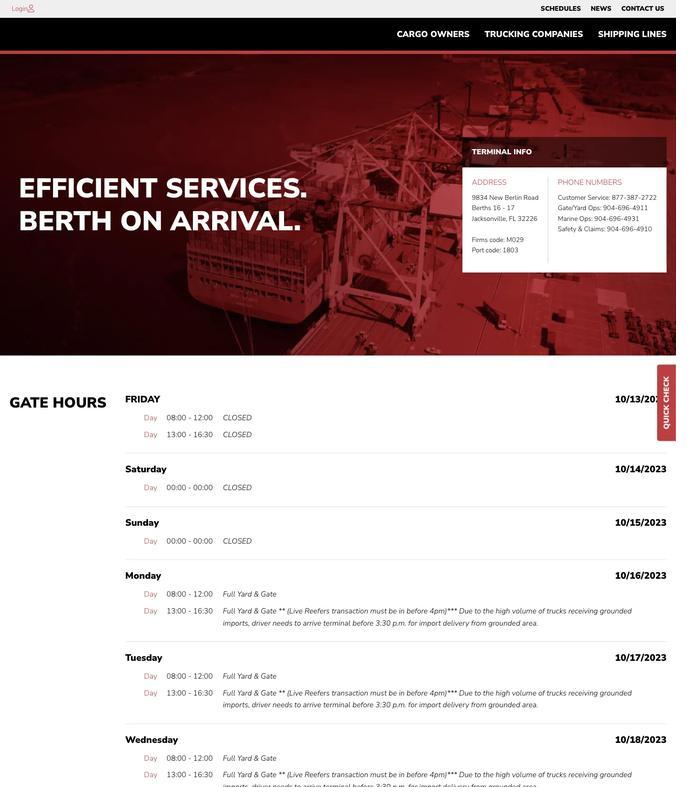 Task type: locate. For each thing, give the bounding box(es) containing it.
1 vertical spatial of
[[538, 689, 545, 699]]

2 vertical spatial volume
[[512, 771, 537, 781]]

&
[[578, 225, 583, 234], [254, 590, 259, 600], [254, 607, 259, 617], [254, 672, 259, 682], [254, 689, 259, 699], [254, 754, 259, 764], [254, 771, 259, 781]]

the for 10/17/2023
[[483, 689, 494, 699]]

2 00:00 - 00:00 from the top
[[167, 537, 213, 547]]

0 vertical spatial from
[[471, 619, 487, 629]]

2 vertical spatial (live
[[287, 771, 303, 781]]

needs for monday
[[273, 619, 293, 629]]

2 vertical spatial area.
[[522, 783, 538, 788]]

0 vertical spatial reefers
[[305, 607, 330, 617]]

13:00 - 16:30 for monday
[[167, 607, 213, 617]]

0 vertical spatial **
[[278, 607, 285, 617]]

16:30 for friday
[[193, 430, 213, 440]]

2 area. from the top
[[522, 701, 538, 711]]

1 4pm)*** from the top
[[430, 607, 457, 617]]

0 vertical spatial full yard & gate ** (live reefers transaction must be in before 4pm)*** due to the high volume of trucks receiving grounded imports, driver needs to arrive terminal before 3:30 p.m. for import delivery from grounded area.
[[223, 607, 632, 629]]

08:00 - 12:00 for monday
[[167, 590, 213, 600]]

0 vertical spatial for
[[408, 619, 417, 629]]

1 vertical spatial 00:00 - 00:00
[[167, 537, 213, 547]]

1 vertical spatial volume
[[512, 689, 537, 699]]

0 vertical spatial transaction
[[332, 607, 368, 617]]

2 transaction from the top
[[332, 689, 368, 699]]

1 00:00 - 00:00 from the top
[[167, 483, 213, 494]]

1 vertical spatial p.m.
[[393, 701, 406, 711]]

3 the from the top
[[483, 771, 494, 781]]

2 due from the top
[[459, 689, 473, 699]]

(live for wednesday
[[287, 771, 303, 781]]

2 reefers from the top
[[305, 689, 330, 699]]

1803
[[503, 246, 518, 255]]

menu bar down schedules link
[[389, 25, 674, 44]]

trucking
[[485, 29, 530, 40]]

1 vertical spatial 4pm)***
[[430, 689, 457, 699]]

4 yard from the top
[[237, 689, 252, 699]]

2 vertical spatial 3:30
[[376, 783, 391, 788]]

0 vertical spatial of
[[538, 607, 545, 617]]

area.
[[522, 619, 538, 629], [522, 701, 538, 711], [522, 783, 538, 788]]

12:00
[[193, 413, 213, 424], [193, 590, 213, 600], [193, 672, 213, 682], [193, 754, 213, 764]]

2 must from the top
[[370, 689, 387, 699]]

1 vertical spatial reefers
[[305, 689, 330, 699]]

due
[[459, 607, 473, 617], [459, 689, 473, 699], [459, 771, 473, 781]]

m029
[[507, 236, 524, 244]]

2 vertical spatial **
[[278, 771, 285, 781]]

volume
[[512, 607, 537, 617], [512, 689, 537, 699], [512, 771, 537, 781]]

2 vertical spatial must
[[370, 771, 387, 781]]

needs for wednesday
[[273, 783, 293, 788]]

4 13:00 from the top
[[167, 771, 186, 781]]

1 vertical spatial trucks
[[547, 689, 567, 699]]

0 vertical spatial 904-
[[603, 204, 618, 213]]

berth
[[19, 203, 112, 240]]

code: right port
[[486, 246, 501, 255]]

2 vertical spatial receiving
[[569, 771, 598, 781]]

imports, for monday
[[223, 619, 250, 629]]

transaction for monday
[[332, 607, 368, 617]]

1 imports, from the top
[[223, 619, 250, 629]]

0 vertical spatial in
[[399, 607, 405, 617]]

import for 10/16/2023
[[419, 619, 441, 629]]

1 in from the top
[[399, 607, 405, 617]]

closed for sunday
[[223, 537, 252, 547]]

0 vertical spatial volume
[[512, 607, 537, 617]]

3 high from the top
[[496, 771, 510, 781]]

2 of from the top
[[538, 689, 545, 699]]

high
[[496, 607, 510, 617], [496, 689, 510, 699], [496, 771, 510, 781]]

3 3:30 from the top
[[376, 783, 391, 788]]

1 vertical spatial for
[[408, 701, 417, 711]]

must
[[370, 607, 387, 617], [370, 689, 387, 699], [370, 771, 387, 781]]

trucking companies link
[[477, 25, 591, 44]]

0 vertical spatial the
[[483, 607, 494, 617]]

** for wednesday
[[278, 771, 285, 781]]

3 import from the top
[[419, 783, 441, 788]]

3 full yard & gate ** (live reefers transaction must be in before 4pm)*** due to the high volume of trucks receiving grounded imports, driver needs to arrive terminal before 3:30 p.m. for import delivery from grounded area. from the top
[[223, 771, 632, 788]]

2 vertical spatial be
[[389, 771, 397, 781]]

volume for 10/16/2023
[[512, 607, 537, 617]]

904- up the claims:
[[594, 215, 609, 223]]

import for 10/17/2023
[[419, 701, 441, 711]]

efficient
[[19, 170, 158, 207]]

2 08:00 from the top
[[167, 590, 186, 600]]

904- right the claims:
[[607, 225, 622, 234]]

1 high from the top
[[496, 607, 510, 617]]

1 vertical spatial the
[[483, 689, 494, 699]]

berlin
[[505, 193, 522, 202]]

4 closed from the top
[[223, 537, 252, 547]]

volume for 10/17/2023
[[512, 689, 537, 699]]

3 transaction from the top
[[332, 771, 368, 781]]

-
[[502, 204, 505, 213], [188, 413, 191, 424], [188, 430, 191, 440], [188, 483, 191, 494], [188, 537, 191, 547], [188, 590, 191, 600], [188, 607, 191, 617], [188, 672, 191, 682], [188, 689, 191, 699], [188, 754, 191, 764], [188, 771, 191, 781]]

full yard & gate ** (live reefers transaction must be in before 4pm)*** due to the high volume of trucks receiving grounded imports, driver needs to arrive terminal before 3:30 p.m. for import delivery from grounded area. for 10/17/2023
[[223, 689, 632, 711]]

day
[[144, 413, 157, 424], [144, 430, 157, 440], [144, 483, 157, 494], [144, 537, 157, 547], [144, 590, 157, 600], [144, 607, 157, 617], [144, 672, 157, 682], [144, 689, 157, 699], [144, 754, 157, 764], [144, 771, 157, 781]]

0 vertical spatial needs
[[273, 619, 293, 629]]

2 vertical spatial arrive
[[303, 783, 321, 788]]

2 full yard & gate from the top
[[223, 672, 277, 682]]

gate hours
[[9, 393, 106, 413]]

volume for 10/18/2023
[[512, 771, 537, 781]]

0 vertical spatial trucks
[[547, 607, 567, 617]]

phone
[[558, 178, 584, 188]]

1 vertical spatial 904-
[[594, 215, 609, 223]]

4911
[[632, 204, 648, 213]]

0 vertical spatial full yard & gate
[[223, 590, 277, 600]]

2 driver from the top
[[252, 701, 271, 711]]

0 vertical spatial must
[[370, 607, 387, 617]]

1 vertical spatial code:
[[486, 246, 501, 255]]

08:00 - 12:00 for friday
[[167, 413, 213, 424]]

1 receiving from the top
[[569, 607, 598, 617]]

delivery
[[443, 619, 469, 629], [443, 701, 469, 711], [443, 783, 469, 788]]

1 vertical spatial receiving
[[569, 689, 598, 699]]

3 trucks from the top
[[547, 771, 567, 781]]

1 p.m. from the top
[[393, 619, 406, 629]]

2 vertical spatial terminal
[[323, 783, 351, 788]]

1 vertical spatial due
[[459, 689, 473, 699]]

imports,
[[223, 619, 250, 629], [223, 701, 250, 711], [223, 783, 250, 788]]

p.m. for 10/18/2023
[[393, 783, 406, 788]]

13:00 for tuesday
[[167, 689, 186, 699]]

driver for monday
[[252, 619, 271, 629]]

1 vertical spatial **
[[278, 689, 285, 699]]

2 receiving from the top
[[569, 689, 598, 699]]

- inside 9834 new berlin road berths 16 - 17 jacksonville, fl 32226
[[502, 204, 505, 213]]

9834
[[472, 193, 488, 202]]

00:00 - 00:00 for saturday
[[167, 483, 213, 494]]

2 08:00 - 12:00 from the top
[[167, 590, 213, 600]]

16
[[493, 204, 501, 213]]

0 vertical spatial high
[[496, 607, 510, 617]]

4pm)***
[[430, 607, 457, 617], [430, 689, 457, 699], [430, 771, 457, 781]]

customer service: 877-387-2722 gate/yard ops: 904-696-4911 marine ops: 904-696-4931 safety & claims: 904-696-4910
[[558, 193, 657, 234]]

for for 10/18/2023
[[408, 783, 417, 788]]

full
[[223, 590, 235, 600], [223, 607, 235, 617], [223, 672, 235, 682], [223, 689, 235, 699], [223, 754, 235, 764], [223, 771, 235, 781]]

2 day from the top
[[144, 430, 157, 440]]

1 vertical spatial transaction
[[332, 689, 368, 699]]

imports, for tuesday
[[223, 701, 250, 711]]

1 vertical spatial 3:30
[[376, 701, 391, 711]]

1 vertical spatial arrive
[[303, 701, 321, 711]]

0 vertical spatial driver
[[252, 619, 271, 629]]

in for 10/17/2023
[[399, 689, 405, 699]]

2 vertical spatial 696-
[[622, 225, 636, 234]]

1 (live from the top
[[287, 607, 303, 617]]

terminal
[[323, 619, 351, 629], [323, 701, 351, 711], [323, 783, 351, 788]]

area. for 10/16/2023
[[522, 619, 538, 629]]

needs for tuesday
[[273, 701, 293, 711]]

1 vertical spatial full yard & gate ** (live reefers transaction must be in before 4pm)*** due to the high volume of trucks receiving grounded imports, driver needs to arrive terminal before 3:30 p.m. for import delivery from grounded area.
[[223, 689, 632, 711]]

1 vertical spatial menu bar
[[389, 25, 674, 44]]

1 16:30 from the top
[[193, 430, 213, 440]]

3 for from the top
[[408, 783, 417, 788]]

1 vertical spatial needs
[[273, 701, 293, 711]]

2 vertical spatial imports,
[[223, 783, 250, 788]]

4 day from the top
[[144, 537, 157, 547]]

3 due from the top
[[459, 771, 473, 781]]

must for wednesday
[[370, 771, 387, 781]]

08:00 for monday
[[167, 590, 186, 600]]

1 delivery from the top
[[443, 619, 469, 629]]

3 must from the top
[[370, 771, 387, 781]]

login link
[[12, 4, 28, 13]]

0 vertical spatial delivery
[[443, 619, 469, 629]]

1 from from the top
[[471, 619, 487, 629]]

1 vertical spatial from
[[471, 701, 487, 711]]

user image
[[28, 5, 34, 12]]

driver
[[252, 619, 271, 629], [252, 701, 271, 711], [252, 783, 271, 788]]

receiving
[[569, 607, 598, 617], [569, 689, 598, 699], [569, 771, 598, 781]]

3 imports, from the top
[[223, 783, 250, 788]]

4 16:30 from the top
[[193, 771, 213, 781]]

0 vertical spatial be
[[389, 607, 397, 617]]

of
[[538, 607, 545, 617], [538, 689, 545, 699], [538, 771, 545, 781]]

904-
[[603, 204, 618, 213], [594, 215, 609, 223], [607, 225, 622, 234]]

0 vertical spatial arrive
[[303, 619, 321, 629]]

1 13:00 from the top
[[167, 430, 186, 440]]

3 area. from the top
[[522, 783, 538, 788]]

0 vertical spatial 3:30
[[376, 619, 391, 629]]

due for 10/16/2023
[[459, 607, 473, 617]]

3 yard from the top
[[237, 672, 252, 682]]

1 vertical spatial (live
[[287, 689, 303, 699]]

2 arrive from the top
[[303, 701, 321, 711]]

9834 new berlin road berths 16 - 17 jacksonville, fl 32226
[[472, 193, 539, 223]]

08:00 - 12:00
[[167, 413, 213, 424], [167, 590, 213, 600], [167, 672, 213, 682], [167, 754, 213, 764]]

3 be from the top
[[389, 771, 397, 781]]

3 12:00 from the top
[[193, 672, 213, 682]]

1 3:30 from the top
[[376, 619, 391, 629]]

1 vertical spatial area.
[[522, 701, 538, 711]]

08:00 - 12:00 for wednesday
[[167, 754, 213, 764]]

2 volume from the top
[[512, 689, 537, 699]]

menu bar
[[536, 2, 669, 15], [389, 25, 674, 44]]

13:00 - 16:30 for tuesday
[[167, 689, 213, 699]]

2 be from the top
[[389, 689, 397, 699]]

2 13:00 from the top
[[167, 607, 186, 617]]

3:30 for monday
[[376, 619, 391, 629]]

shipping lines link
[[591, 25, 674, 44]]

3 08:00 - 12:00 from the top
[[167, 672, 213, 682]]

0 vertical spatial 4pm)***
[[430, 607, 457, 617]]

3 (live from the top
[[287, 771, 303, 781]]

696-
[[618, 204, 632, 213], [609, 215, 624, 223], [622, 225, 636, 234]]

0 vertical spatial due
[[459, 607, 473, 617]]

1 reefers from the top
[[305, 607, 330, 617]]

due for 10/17/2023
[[459, 689, 473, 699]]

4 08:00 from the top
[[167, 754, 186, 764]]

2 p.m. from the top
[[393, 701, 406, 711]]

check
[[662, 377, 672, 403]]

2 12:00 from the top
[[193, 590, 213, 600]]

before
[[407, 607, 428, 617], [353, 619, 374, 629], [407, 689, 428, 699], [353, 701, 374, 711], [407, 771, 428, 781], [353, 783, 374, 788]]

2 vertical spatial from
[[471, 783, 487, 788]]

1 13:00 - 16:30 from the top
[[167, 430, 213, 440]]

receiving for 10/18/2023
[[569, 771, 598, 781]]

p.m.
[[393, 619, 406, 629], [393, 701, 406, 711], [393, 783, 406, 788]]

2 in from the top
[[399, 689, 405, 699]]

08:00 for tuesday
[[167, 672, 186, 682]]

reefers
[[305, 607, 330, 617], [305, 689, 330, 699], [305, 771, 330, 781]]

2 vertical spatial full yard & gate
[[223, 754, 277, 764]]

ops: down the service:
[[588, 204, 602, 213]]

transaction for tuesday
[[332, 689, 368, 699]]

2 vertical spatial trucks
[[547, 771, 567, 781]]

code: up 1803
[[490, 236, 505, 244]]

terminal info
[[472, 147, 532, 157]]

2 (live from the top
[[287, 689, 303, 699]]

2 imports, from the top
[[223, 701, 250, 711]]

2 vertical spatial reefers
[[305, 771, 330, 781]]

1 must from the top
[[370, 607, 387, 617]]

2 vertical spatial full yard & gate ** (live reefers transaction must be in before 4pm)*** due to the high volume of trucks receiving grounded imports, driver needs to arrive terminal before 3:30 p.m. for import delivery from grounded area.
[[223, 771, 632, 788]]

2 vertical spatial due
[[459, 771, 473, 781]]

2 needs from the top
[[273, 701, 293, 711]]

3 driver from the top
[[252, 783, 271, 788]]

2 vertical spatial import
[[419, 783, 441, 788]]

3 ** from the top
[[278, 771, 285, 781]]

1 vertical spatial full yard & gate
[[223, 672, 277, 682]]

1 vertical spatial high
[[496, 689, 510, 699]]

2 13:00 - 16:30 from the top
[[167, 607, 213, 617]]

0 vertical spatial 00:00 - 00:00
[[167, 483, 213, 494]]

13:00
[[167, 430, 186, 440], [167, 607, 186, 617], [167, 689, 186, 699], [167, 771, 186, 781]]

0 vertical spatial import
[[419, 619, 441, 629]]

safety
[[558, 225, 576, 234]]

0 vertical spatial (live
[[287, 607, 303, 617]]

3 delivery from the top
[[443, 783, 469, 788]]

monday
[[125, 570, 161, 583]]

high for 10/18/2023
[[496, 771, 510, 781]]

4 13:00 - 16:30 from the top
[[167, 771, 213, 781]]

new
[[489, 193, 503, 202]]

for
[[408, 619, 417, 629], [408, 701, 417, 711], [408, 783, 417, 788]]

import
[[419, 619, 441, 629], [419, 701, 441, 711], [419, 783, 441, 788]]

p.m. for 10/17/2023
[[393, 701, 406, 711]]

menu bar up shipping
[[536, 2, 669, 15]]

2 ** from the top
[[278, 689, 285, 699]]

quick
[[662, 405, 672, 430]]

lines
[[642, 29, 667, 40]]

delivery for 10/18/2023
[[443, 783, 469, 788]]

arrive for wednesday
[[303, 783, 321, 788]]

2 vertical spatial 904-
[[607, 225, 622, 234]]

1 vertical spatial imports,
[[223, 701, 250, 711]]

0 vertical spatial area.
[[522, 619, 538, 629]]

1 vertical spatial delivery
[[443, 701, 469, 711]]

delivery for 10/16/2023
[[443, 619, 469, 629]]

claims:
[[584, 225, 606, 234]]

**
[[278, 607, 285, 617], [278, 689, 285, 699], [278, 771, 285, 781]]

3 needs from the top
[[273, 783, 293, 788]]

0 vertical spatial imports,
[[223, 619, 250, 629]]

trucks for 10/18/2023
[[547, 771, 567, 781]]

in for 10/18/2023
[[399, 771, 405, 781]]

terminal for wednesday
[[323, 783, 351, 788]]

for for 10/16/2023
[[408, 619, 417, 629]]

2 vertical spatial in
[[399, 771, 405, 781]]

1 import from the top
[[419, 619, 441, 629]]

3 from from the top
[[471, 783, 487, 788]]

1 area. from the top
[[522, 619, 538, 629]]

3 08:00 from the top
[[167, 672, 186, 682]]

1 vertical spatial be
[[389, 689, 397, 699]]

3:30 for tuesday
[[376, 701, 391, 711]]

3 arrive from the top
[[303, 783, 321, 788]]

0 vertical spatial p.m.
[[393, 619, 406, 629]]

2 vertical spatial the
[[483, 771, 494, 781]]

2 vertical spatial needs
[[273, 783, 293, 788]]

2 vertical spatial transaction
[[332, 771, 368, 781]]

of for 10/17/2023
[[538, 689, 545, 699]]

in
[[399, 607, 405, 617], [399, 689, 405, 699], [399, 771, 405, 781]]

7 day from the top
[[144, 672, 157, 682]]

2 vertical spatial of
[[538, 771, 545, 781]]

(live for monday
[[287, 607, 303, 617]]

3 p.m. from the top
[[393, 783, 406, 788]]

32226
[[518, 215, 538, 223]]

ops:
[[588, 204, 602, 213], [579, 215, 593, 223]]

0 vertical spatial receiving
[[569, 607, 598, 617]]

1 full yard & gate ** (live reefers transaction must be in before 4pm)*** due to the high volume of trucks receiving grounded imports, driver needs to arrive terminal before 3:30 p.m. for import delivery from grounded area. from the top
[[223, 607, 632, 629]]

news
[[591, 4, 612, 13]]

1 vertical spatial driver
[[252, 701, 271, 711]]

1 vertical spatial must
[[370, 689, 387, 699]]

the
[[483, 607, 494, 617], [483, 689, 494, 699], [483, 771, 494, 781]]

& inside the 'customer service: 877-387-2722 gate/yard ops: 904-696-4911 marine ops: 904-696-4931 safety & claims: 904-696-4910'
[[578, 225, 583, 234]]

of for 10/16/2023
[[538, 607, 545, 617]]

1 closed from the top
[[223, 413, 252, 424]]

1 vertical spatial terminal
[[323, 701, 351, 711]]

2722
[[641, 193, 657, 202]]

1 vertical spatial import
[[419, 701, 441, 711]]

imports, for wednesday
[[223, 783, 250, 788]]

friday
[[125, 393, 160, 406]]

terminal
[[472, 147, 512, 157]]

2 vertical spatial driver
[[252, 783, 271, 788]]

arrive
[[303, 619, 321, 629], [303, 701, 321, 711], [303, 783, 321, 788]]

needs
[[273, 619, 293, 629], [273, 701, 293, 711], [273, 783, 293, 788]]

2 terminal from the top
[[323, 701, 351, 711]]

wednesday
[[125, 734, 178, 747]]

address
[[472, 178, 507, 188]]

3 terminal from the top
[[323, 783, 351, 788]]

to
[[475, 607, 481, 617], [294, 619, 301, 629], [475, 689, 481, 699], [294, 701, 301, 711], [475, 771, 481, 781], [294, 783, 301, 788]]

2 vertical spatial delivery
[[443, 783, 469, 788]]

from
[[471, 619, 487, 629], [471, 701, 487, 711], [471, 783, 487, 788]]

13:00 for wednesday
[[167, 771, 186, 781]]

2 delivery from the top
[[443, 701, 469, 711]]

3 in from the top
[[399, 771, 405, 781]]

closed for saturday
[[223, 483, 252, 494]]

high for 10/17/2023
[[496, 689, 510, 699]]

1 due from the top
[[459, 607, 473, 617]]

ops: up the claims:
[[579, 215, 593, 223]]

1 be from the top
[[389, 607, 397, 617]]

import for 10/18/2023
[[419, 783, 441, 788]]

menu bar containing cargo owners
[[389, 25, 674, 44]]

0 vertical spatial 696-
[[618, 204, 632, 213]]

10/17/2023
[[615, 652, 667, 665]]

00:00
[[167, 483, 186, 494], [193, 483, 213, 494], [167, 537, 186, 547], [193, 537, 213, 547]]

transaction
[[332, 607, 368, 617], [332, 689, 368, 699], [332, 771, 368, 781]]

2 vertical spatial 4pm)***
[[430, 771, 457, 781]]

0 vertical spatial menu bar
[[536, 2, 669, 15]]

2 vertical spatial for
[[408, 783, 417, 788]]

3 13:00 - 16:30 from the top
[[167, 689, 213, 699]]

2 4pm)*** from the top
[[430, 689, 457, 699]]

1 vertical spatial in
[[399, 689, 405, 699]]

904- down 877- at the top
[[603, 204, 618, 213]]

0 vertical spatial terminal
[[323, 619, 351, 629]]

2 vertical spatial p.m.
[[393, 783, 406, 788]]

grounded
[[600, 607, 632, 617], [488, 619, 520, 629], [600, 689, 632, 699], [488, 701, 520, 711], [600, 771, 632, 781], [488, 783, 520, 788]]

arrival.
[[170, 203, 301, 240]]

8 day from the top
[[144, 689, 157, 699]]

reefers for tuesday
[[305, 689, 330, 699]]

full yard & gate
[[223, 590, 277, 600], [223, 672, 277, 682], [223, 754, 277, 764]]

terminal for tuesday
[[323, 701, 351, 711]]

1 of from the top
[[538, 607, 545, 617]]

2 import from the top
[[419, 701, 441, 711]]

** for tuesday
[[278, 689, 285, 699]]



Task type: describe. For each thing, give the bounding box(es) containing it.
schedules link
[[541, 2, 581, 15]]

cargo owners link
[[389, 25, 477, 44]]

news link
[[591, 2, 612, 15]]

cargo owners
[[397, 29, 470, 40]]

6 full from the top
[[223, 771, 235, 781]]

login
[[12, 4, 28, 13]]

16:30 for wednesday
[[193, 771, 213, 781]]

13:00 for friday
[[167, 430, 186, 440]]

1 vertical spatial 696-
[[609, 215, 624, 223]]

(live for tuesday
[[287, 689, 303, 699]]

must for monday
[[370, 607, 387, 617]]

quick check
[[662, 377, 672, 430]]

fl
[[509, 215, 516, 223]]

phone numbers
[[558, 178, 622, 188]]

from for 10/18/2023
[[471, 783, 487, 788]]

of for 10/18/2023
[[538, 771, 545, 781]]

from for 10/16/2023
[[471, 619, 487, 629]]

from for 10/17/2023
[[471, 701, 487, 711]]

firms
[[472, 236, 488, 244]]

shipping
[[598, 29, 640, 40]]

numbers
[[586, 178, 622, 188]]

17
[[507, 204, 515, 213]]

5 yard from the top
[[237, 754, 252, 764]]

arrive for monday
[[303, 619, 321, 629]]

9 day from the top
[[144, 754, 157, 764]]

2 closed from the top
[[223, 430, 252, 440]]

services.
[[165, 170, 307, 207]]

16:30 for tuesday
[[193, 689, 213, 699]]

full yard & gate for wednesday
[[223, 754, 277, 764]]

be for 10/18/2023
[[389, 771, 397, 781]]

cargo
[[397, 29, 428, 40]]

6 day from the top
[[144, 607, 157, 617]]

owners
[[431, 29, 470, 40]]

2 full from the top
[[223, 607, 235, 617]]

5 full from the top
[[223, 754, 235, 764]]

area. for 10/18/2023
[[522, 783, 538, 788]]

hours
[[53, 393, 106, 413]]

berths
[[472, 204, 491, 213]]

info
[[514, 147, 532, 157]]

tuesday
[[125, 652, 162, 665]]

full yard & gate ** (live reefers transaction must be in before 4pm)*** due to the high volume of trucks receiving grounded imports, driver needs to arrive terminal before 3:30 p.m. for import delivery from grounded area. for 10/18/2023
[[223, 771, 632, 788]]

closed for friday
[[223, 413, 252, 424]]

receiving for 10/16/2023
[[569, 607, 598, 617]]

13:00 - 16:30 for friday
[[167, 430, 213, 440]]

08:00 - 12:00 for tuesday
[[167, 672, 213, 682]]

road
[[524, 193, 539, 202]]

shipping lines
[[598, 29, 667, 40]]

the for 10/18/2023
[[483, 771, 494, 781]]

for for 10/17/2023
[[408, 701, 417, 711]]

10/15/2023
[[615, 517, 667, 530]]

be for 10/16/2023
[[389, 607, 397, 617]]

customer
[[558, 193, 586, 202]]

13:00 for monday
[[167, 607, 186, 617]]

delivery for 10/17/2023
[[443, 701, 469, 711]]

must for tuesday
[[370, 689, 387, 699]]

1 vertical spatial ops:
[[579, 215, 593, 223]]

driver for wednesday
[[252, 783, 271, 788]]

companies
[[532, 29, 583, 40]]

trucks for 10/17/2023
[[547, 689, 567, 699]]

3 full from the top
[[223, 672, 235, 682]]

transaction for wednesday
[[332, 771, 368, 781]]

full yard & gate for monday
[[223, 590, 277, 600]]

3 day from the top
[[144, 483, 157, 494]]

08:00 for wednesday
[[167, 754, 186, 764]]

us
[[655, 4, 664, 13]]

0 vertical spatial code:
[[490, 236, 505, 244]]

service:
[[588, 193, 610, 202]]

12:00 for tuesday
[[193, 672, 213, 682]]

5 day from the top
[[144, 590, 157, 600]]

driver for tuesday
[[252, 701, 271, 711]]

gate/yard
[[558, 204, 587, 213]]

10/13/2023
[[615, 393, 667, 406]]

4pm)*** for 10/17/2023
[[430, 689, 457, 699]]

16:30 for monday
[[193, 607, 213, 617]]

10 day from the top
[[144, 771, 157, 781]]

08:00 for friday
[[167, 413, 186, 424]]

high for 10/16/2023
[[496, 607, 510, 617]]

contact us link
[[621, 2, 664, 15]]

port
[[472, 246, 484, 255]]

13:00 - 16:30 for wednesday
[[167, 771, 213, 781]]

4910
[[636, 225, 652, 234]]

2 yard from the top
[[237, 607, 252, 617]]

4 full from the top
[[223, 689, 235, 699]]

contact
[[621, 4, 653, 13]]

** for monday
[[278, 607, 285, 617]]

4pm)*** for 10/16/2023
[[430, 607, 457, 617]]

full yard & gate for tuesday
[[223, 672, 277, 682]]

10/18/2023
[[615, 734, 667, 747]]

1 full from the top
[[223, 590, 235, 600]]

10/14/2023
[[615, 464, 667, 476]]

reefers for wednesday
[[305, 771, 330, 781]]

marine
[[558, 215, 578, 223]]

in for 10/16/2023
[[399, 607, 405, 617]]

387-
[[627, 193, 641, 202]]

receiving for 10/17/2023
[[569, 689, 598, 699]]

12:00 for monday
[[193, 590, 213, 600]]

schedules
[[541, 4, 581, 13]]

the for 10/16/2023
[[483, 607, 494, 617]]

4pm)*** for 10/18/2023
[[430, 771, 457, 781]]

10/16/2023
[[615, 570, 667, 583]]

1 day from the top
[[144, 413, 157, 424]]

6 yard from the top
[[237, 771, 252, 781]]

due for 10/18/2023
[[459, 771, 473, 781]]

3:30 for wednesday
[[376, 783, 391, 788]]

12:00 for friday
[[193, 413, 213, 424]]

reefers for monday
[[305, 607, 330, 617]]

quick check link
[[657, 365, 676, 442]]

p.m. for 10/16/2023
[[393, 619, 406, 629]]

saturday
[[125, 464, 167, 476]]

contact us
[[621, 4, 664, 13]]

arrive for tuesday
[[303, 701, 321, 711]]

trucking companies
[[485, 29, 583, 40]]

be for 10/17/2023
[[389, 689, 397, 699]]

00:00 - 00:00 for sunday
[[167, 537, 213, 547]]

area. for 10/17/2023
[[522, 701, 538, 711]]

menu bar containing schedules
[[536, 2, 669, 15]]

efficient services. berth on arrival.
[[19, 170, 307, 240]]

4931
[[624, 215, 639, 223]]

sunday
[[125, 517, 159, 530]]

877-
[[612, 193, 627, 202]]

on
[[120, 203, 163, 240]]

jacksonville,
[[472, 215, 507, 223]]

0 vertical spatial ops:
[[588, 204, 602, 213]]

full yard & gate ** (live reefers transaction must be in before 4pm)*** due to the high volume of trucks receiving grounded imports, driver needs to arrive terminal before 3:30 p.m. for import delivery from grounded area. for 10/16/2023
[[223, 607, 632, 629]]

1 yard from the top
[[237, 590, 252, 600]]

12:00 for wednesday
[[193, 754, 213, 764]]

terminal for monday
[[323, 619, 351, 629]]

firms code:  m029 port code:  1803
[[472, 236, 524, 255]]



Task type: vqa. For each thing, say whether or not it's contained in the screenshot.


